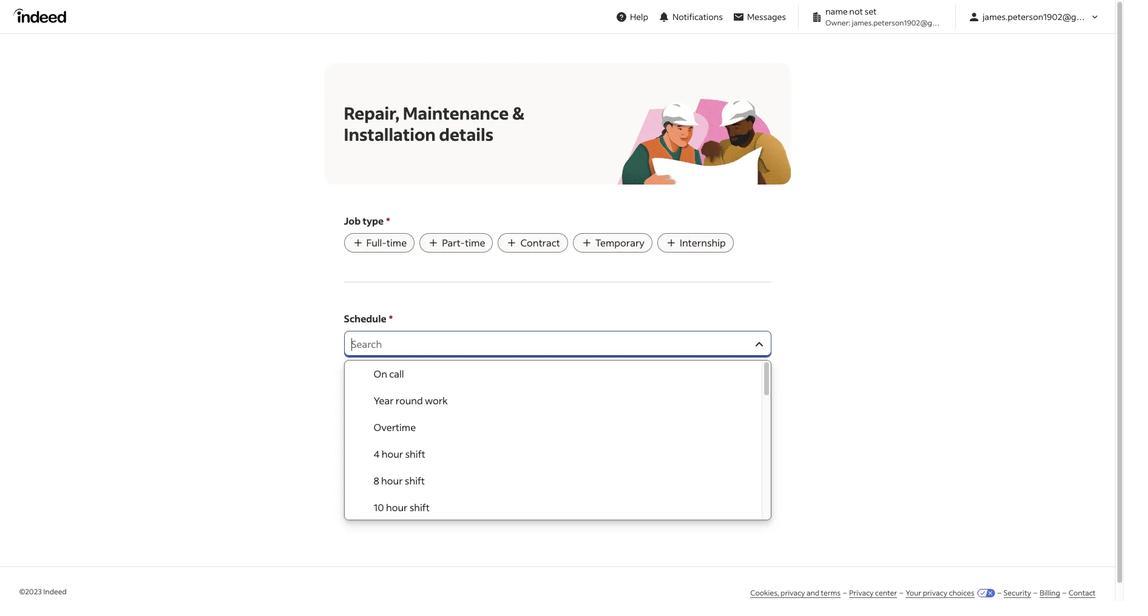 Task type: describe. For each thing, give the bounding box(es) containing it.
3 – from the left
[[998, 588, 1002, 598]]

contact link
[[1069, 588, 1096, 598]]

james.peterson1902@gmail.com button
[[964, 5, 1112, 28]]

job type *
[[344, 214, 390, 227]]

hour right 4
[[382, 448, 403, 460]]

help
[[630, 11, 648, 22]]

james.peterson1902@gmail.com inside dropdown button
[[983, 11, 1112, 22]]

details
[[439, 123, 494, 145]]

cookies,
[[751, 588, 779, 598]]

repair,
[[344, 102, 400, 124]]

round
[[396, 394, 423, 407]]

center
[[876, 588, 897, 598]]

overtime
[[374, 421, 416, 434]]

1 vertical spatial 10 hour shift
[[374, 501, 430, 514]]

Search text field
[[344, 331, 752, 358]]

cookies, privacy and terms – privacy center –
[[751, 588, 904, 598]]

list box containing on call
[[345, 361, 771, 521]]

and
[[807, 588, 820, 598]]

4 – from the left
[[1034, 588, 1038, 598]]

back button
[[344, 491, 405, 518]]

contact
[[1069, 588, 1096, 598]]

privacy
[[850, 588, 874, 598]]

not
[[850, 5, 863, 17]]

full-time
[[366, 236, 407, 249]]

time for full-
[[387, 236, 407, 249]]

billing link
[[1040, 588, 1061, 598]]

work
[[425, 394, 448, 407]]

call up year
[[382, 370, 397, 383]]

hour up overtime
[[379, 395, 400, 407]]

job
[[344, 214, 361, 227]]

back
[[373, 498, 396, 511]]

shift down "4 hour shift"
[[405, 474, 425, 487]]

schedule
[[344, 312, 387, 325]]

8
[[374, 474, 379, 487]]

help button
[[611, 5, 653, 28]]

toggle menu image
[[752, 337, 767, 352]]

part-
[[442, 236, 465, 249]]

privacy center link
[[850, 588, 897, 598]]

your privacy choices link
[[906, 588, 975, 598]]

indeed home image
[[13, 8, 72, 23]]

4
[[374, 448, 380, 460]]

schedule *
[[344, 312, 393, 325]]

installation
[[344, 123, 436, 145]]

your privacy choices
[[906, 588, 975, 598]]

type
[[363, 214, 384, 227]]

owner:
[[826, 18, 851, 27]]

2 – from the left
[[900, 588, 904, 598]]

choices
[[949, 588, 975, 598]]

shift left work
[[402, 395, 423, 407]]

shift up 8 hour shift
[[405, 448, 426, 460]]

security link
[[1004, 588, 1032, 598]]

temporary
[[596, 236, 645, 249]]



Task type: locate. For each thing, give the bounding box(es) containing it.
– left billing
[[1034, 588, 1038, 598]]

name
[[826, 5, 848, 17]]

set
[[865, 5, 877, 17]]

10 hour shift down 8 hour shift
[[374, 501, 430, 514]]

indeed
[[43, 587, 67, 596]]

year round work
[[374, 394, 448, 407]]

hour
[[379, 395, 400, 407], [382, 448, 403, 460], [381, 474, 403, 487], [386, 501, 408, 514]]

10 inside list box
[[374, 501, 384, 514]]

©2023 indeed
[[19, 587, 67, 596]]

1 horizontal spatial privacy
[[923, 588, 948, 598]]

0 vertical spatial *
[[386, 214, 390, 227]]

on call
[[374, 367, 404, 380], [366, 370, 397, 383]]

time
[[387, 236, 407, 249], [465, 236, 485, 249]]

hour down 8 hour shift
[[386, 501, 408, 514]]

name not set owner: james.peterson1902@gmail.com
[[826, 5, 963, 27]]

* right schedule
[[389, 312, 393, 325]]

10 hour shift
[[366, 395, 423, 407], [374, 501, 430, 514]]

1 privacy from the left
[[781, 588, 806, 598]]

on
[[374, 367, 387, 380], [366, 370, 380, 383]]

5 – from the left
[[1063, 588, 1067, 598]]

repair, maintenance & installation details
[[344, 102, 524, 145]]

8 hour shift
[[374, 474, 425, 487]]

– left security
[[998, 588, 1002, 598]]

notifications
[[673, 11, 723, 22]]

contract
[[521, 236, 560, 249]]

–
[[843, 588, 847, 598], [900, 588, 904, 598], [998, 588, 1002, 598], [1034, 588, 1038, 598], [1063, 588, 1067, 598]]

internship
[[680, 236, 726, 249]]

part-time
[[442, 236, 485, 249]]

privacy left "and"
[[781, 588, 806, 598]]

0 vertical spatial 10 hour shift
[[366, 395, 423, 407]]

* right type at top left
[[386, 214, 390, 227]]

0 horizontal spatial time
[[387, 236, 407, 249]]

1 vertical spatial 10
[[374, 501, 384, 514]]

name not set owner: james.peterson1902@gmail.com element
[[806, 5, 963, 29]]

*
[[386, 214, 390, 227], [389, 312, 393, 325]]

james.peterson1902@gmail.com inside name not set owner: james.peterson1902@gmail.com
[[852, 18, 963, 27]]

privacy for choices
[[923, 588, 948, 598]]

10 hour shift up overtime
[[366, 395, 423, 407]]

security – billing – contact
[[1004, 588, 1096, 598]]

10 down 8
[[374, 501, 384, 514]]

&
[[512, 102, 524, 124]]

your
[[906, 588, 922, 598]]

time for part-
[[465, 236, 485, 249]]

james.peterson1902@gmail.com
[[983, 11, 1112, 22], [852, 18, 963, 27]]

notifications button
[[653, 3, 728, 30]]

1 horizontal spatial james.peterson1902@gmail.com
[[983, 11, 1112, 22]]

10 up overtime
[[366, 395, 377, 407]]

billing
[[1040, 588, 1061, 598]]

0 horizontal spatial privacy
[[781, 588, 806, 598]]

2 privacy from the left
[[923, 588, 948, 598]]

maintenance
[[403, 102, 509, 124]]

year
[[374, 394, 394, 407]]

list box
[[345, 361, 771, 521]]

1 vertical spatial *
[[389, 312, 393, 325]]

security
[[1004, 588, 1032, 598]]

terms
[[821, 588, 841, 598]]

1 time from the left
[[387, 236, 407, 249]]

10
[[366, 395, 377, 407], [374, 501, 384, 514]]

messages
[[747, 11, 786, 22]]

call up round
[[389, 367, 404, 380]]

privacy
[[781, 588, 806, 598], [923, 588, 948, 598]]

1 – from the left
[[843, 588, 847, 598]]

messages link
[[728, 5, 791, 28]]

– left your
[[900, 588, 904, 598]]

4 hour shift
[[374, 448, 426, 460]]

privacy right your
[[923, 588, 948, 598]]

0 horizontal spatial james.peterson1902@gmail.com
[[852, 18, 963, 27]]

full-
[[366, 236, 387, 249]]

hour right 8
[[381, 474, 403, 487]]

0 vertical spatial 10
[[366, 395, 377, 407]]

1 horizontal spatial time
[[465, 236, 485, 249]]

shift
[[402, 395, 423, 407], [405, 448, 426, 460], [405, 474, 425, 487], [410, 501, 430, 514]]

©2023
[[19, 587, 42, 596]]

shift down 8 hour shift
[[410, 501, 430, 514]]

call
[[389, 367, 404, 380], [382, 370, 397, 383]]

privacy for and
[[781, 588, 806, 598]]

– right terms on the bottom right
[[843, 588, 847, 598]]

cookies, privacy and terms link
[[751, 588, 841, 598]]

– right billing
[[1063, 588, 1067, 598]]

2 time from the left
[[465, 236, 485, 249]]



Task type: vqa. For each thing, say whether or not it's contained in the screenshot.
31 'button'
no



